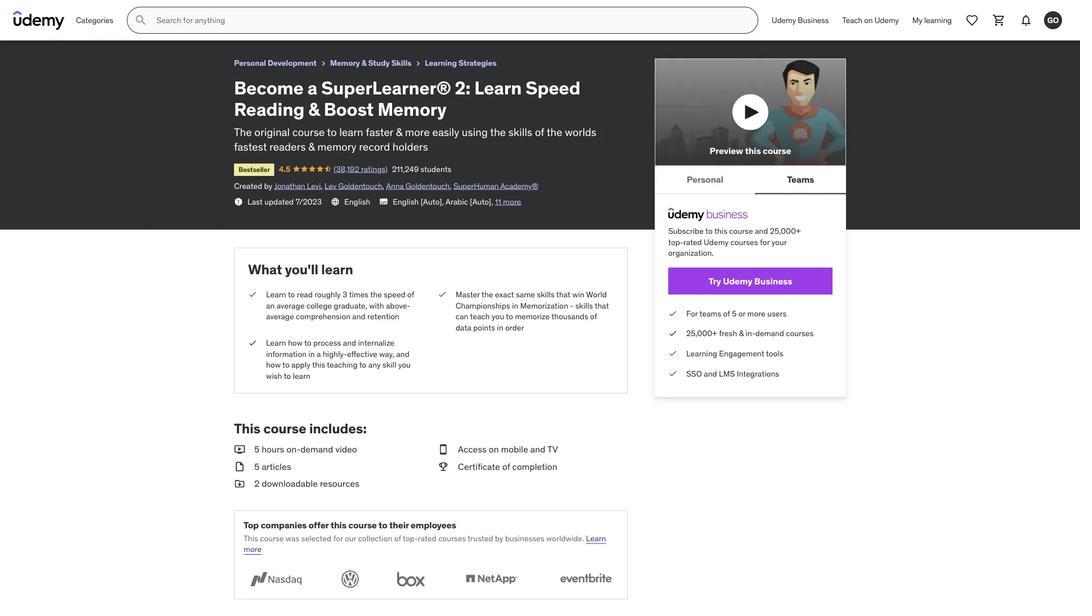 Task type: describe. For each thing, give the bounding box(es) containing it.
teaching
[[327, 360, 358, 370]]

learn for learn to read roughly 3 times the speed of an average college graduate, with above- average comprehension and retention
[[266, 290, 286, 300]]

1 vertical spatial business
[[754, 275, 792, 287]]

downloadable
[[262, 478, 318, 490]]

box image
[[392, 569, 430, 590]]

xsmall image for learn
[[248, 289, 257, 300]]

memory & study skills
[[330, 58, 411, 68]]

for inside subscribe to this course and 25,000+ top‑rated udemy courses for your organization.
[[760, 237, 770, 247]]

on for teach
[[864, 15, 873, 25]]

, left lev
[[321, 181, 323, 191]]

integrations
[[737, 369, 779, 379]]

xsmall image for sso
[[668, 368, 677, 379]]

udemy inside try udemy business link
[[723, 275, 753, 287]]

more right or
[[747, 309, 766, 319]]

1 horizontal spatial bestseller
[[239, 165, 270, 174]]

my learning
[[912, 15, 952, 25]]

[auto], arabic
[[421, 197, 468, 207]]

effective
[[347, 349, 377, 359]]

this inside subscribe to this course and 25,000+ top‑rated udemy courses for your organization.
[[714, 226, 727, 236]]

memorize
[[515, 312, 550, 322]]

and right sso
[[704, 369, 717, 379]]

1 vertical spatial average
[[266, 312, 294, 322]]

teams button
[[755, 166, 846, 193]]

5 hours on-demand video
[[254, 444, 357, 456]]

this for this course was selected for our collection of top-rated courses trusted by businesses worldwide.
[[244, 534, 258, 544]]

eventbrite image
[[554, 569, 618, 590]]

1 horizontal spatial that
[[595, 301, 609, 311]]

xsmall image for last updated 7/2023
[[234, 197, 243, 206]]

1 vertical spatial ratings)
[[361, 164, 388, 174]]

personal development
[[234, 58, 317, 68]]

faster
[[366, 125, 393, 139]]

thousands
[[552, 312, 588, 322]]

process
[[313, 338, 341, 348]]

win
[[572, 290, 585, 300]]

learn inside become a superlearner® 2: learn speed reading & boost memory the original course to learn faster & more easily using the skills of the worlds fastest readers & memory record holders
[[339, 125, 363, 139]]

includes:
[[309, 420, 367, 437]]

a for become a superlearner® 2: learn speed reading & boost memory the original course to learn faster & more easily using the skills of the worlds fastest readers & memory record holders
[[308, 76, 317, 99]]

master the exact same skills that win world championships in memorization - skills that can teach you to memorize thousands of data points in order
[[456, 290, 609, 333]]

master
[[456, 290, 480, 300]]

of inside become a superlearner® 2: learn speed reading & boost memory the original course to learn faster & more easily using the skills of the worlds fastest readers & memory record holders
[[535, 125, 544, 139]]

this inside learn how to process and internalize information in a highly-effective way, and how to apply this teaching to any skill you wish to learn
[[312, 360, 325, 370]]

categories
[[76, 15, 113, 25]]

you inside learn how to process and internalize information in a highly-effective way, and how to apply this teaching to any skill you wish to learn
[[398, 360, 411, 370]]

offer
[[309, 520, 329, 531]]

more right 11
[[503, 197, 521, 207]]

1 horizontal spatial students
[[421, 164, 452, 174]]

same
[[516, 290, 535, 300]]

5 for 5 articles
[[254, 461, 260, 473]]

easily
[[432, 125, 459, 139]]

1 horizontal spatial in
[[497, 323, 503, 333]]

udemy inside teach on udemy link
[[875, 15, 899, 25]]

learning strategies link
[[425, 56, 497, 70]]

personal for personal development
[[234, 58, 266, 68]]

for teams of 5 or more users
[[686, 309, 787, 319]]

academy®
[[500, 181, 538, 191]]

reading for become a superlearner® 2: learn speed reading & boost memory
[[186, 5, 222, 16]]

0 horizontal spatial 211,249 students
[[137, 20, 196, 30]]

learning strategies
[[425, 58, 497, 68]]

businesses
[[505, 534, 545, 544]]

1 vertical spatial learn
[[321, 261, 353, 278]]

championships
[[456, 301, 510, 311]]

to up collection
[[379, 520, 387, 531]]

memorization
[[520, 301, 568, 311]]

our
[[345, 534, 356, 544]]

udemy business image
[[668, 208, 748, 221]]

their
[[389, 520, 409, 531]]

rated
[[418, 534, 436, 544]]

comprehension
[[296, 312, 350, 322]]

xsmall image for master
[[438, 289, 447, 300]]

what you'll learn
[[248, 261, 353, 278]]

fresh
[[719, 329, 737, 339]]

completion
[[512, 461, 557, 473]]

you'll
[[285, 261, 318, 278]]

7/2023
[[296, 197, 322, 207]]

learning for learning strategies
[[425, 58, 457, 68]]

1 vertical spatial 211,249
[[392, 164, 419, 174]]

anna goldentouch link
[[386, 181, 450, 191]]

learning engagement tools
[[686, 349, 784, 359]]

and inside subscribe to this course and 25,000+ top‑rated udemy courses for your organization.
[[755, 226, 768, 236]]

preview
[[710, 145, 743, 157]]

jonathan
[[274, 181, 305, 191]]

teams
[[700, 309, 721, 319]]

created
[[234, 181, 262, 191]]

learning for learning engagement tools
[[686, 349, 717, 359]]

worldwide.
[[546, 534, 584, 544]]

employees
[[411, 520, 456, 531]]

memory
[[318, 140, 356, 154]]

and up effective
[[343, 338, 356, 348]]

of left or
[[723, 309, 730, 319]]

personal button
[[655, 166, 755, 193]]

tv
[[547, 444, 558, 456]]

learn for learn more
[[586, 534, 606, 544]]

lms
[[719, 369, 735, 379]]

study
[[368, 58, 390, 68]]

holders
[[393, 140, 428, 154]]

course up 'our'
[[348, 520, 377, 531]]

to inside learn to read roughly 3 times the speed of an average college graduate, with above- average comprehension and retention
[[288, 290, 295, 300]]

11
[[495, 197, 501, 207]]

try udemy business
[[709, 275, 792, 287]]

teach
[[470, 312, 490, 322]]

udemy image
[[14, 11, 65, 30]]

learn more
[[244, 534, 606, 555]]

sso
[[686, 369, 702, 379]]

Search for anything text field
[[154, 11, 744, 30]]

superlearner® for become a superlearner® 2: learn speed reading & boost memory
[[53, 5, 119, 16]]

0 horizontal spatial that
[[556, 290, 571, 300]]

1 vertical spatial 25,000+
[[686, 329, 717, 339]]

my learning link
[[906, 7, 959, 34]]

try
[[709, 275, 721, 287]]

course inside become a superlearner® 2: learn speed reading & boost memory the original course to learn faster & more easily using the skills of the worlds fastest readers & memory record holders
[[292, 125, 325, 139]]

of inside master the exact same skills that win world championships in memorization - skills that can teach you to memorize thousands of data points in order
[[590, 312, 597, 322]]

last updated 7/2023
[[248, 197, 322, 207]]

0 horizontal spatial (38,192
[[78, 20, 104, 30]]

more inside the learn more
[[244, 545, 262, 555]]

an
[[266, 301, 275, 311]]

my
[[912, 15, 923, 25]]

small image for 5 articles
[[234, 461, 245, 473]]

tab list containing personal
[[655, 166, 846, 194]]

lev
[[325, 181, 336, 191]]

1 horizontal spatial by
[[495, 534, 503, 544]]

0 horizontal spatial (38,192 ratings)
[[78, 20, 132, 30]]

speed
[[384, 290, 405, 300]]

your
[[772, 237, 787, 247]]

points
[[473, 323, 495, 333]]

of down access on mobile and tv at the bottom of the page
[[502, 461, 510, 473]]

highly-
[[323, 349, 347, 359]]

course inside subscribe to this course and 25,000+ top‑rated udemy courses for your organization.
[[729, 226, 753, 236]]

this up 'our'
[[331, 520, 347, 531]]

course language image
[[331, 197, 340, 206]]

users
[[768, 309, 787, 319]]

learning
[[924, 15, 952, 25]]

skills inside become a superlearner® 2: learn speed reading & boost memory the original course to learn faster & more easily using the skills of the worlds fastest readers & memory record holders
[[509, 125, 532, 139]]

0 vertical spatial 211,249
[[137, 20, 163, 30]]

preview this course button
[[655, 59, 846, 166]]

go
[[1047, 15, 1059, 25]]

or
[[739, 309, 746, 319]]

collection
[[358, 534, 392, 544]]

the
[[234, 125, 252, 139]]

read
[[297, 290, 313, 300]]

volkswagen image
[[338, 569, 363, 590]]

0 vertical spatial average
[[277, 301, 305, 311]]

0 horizontal spatial 4.5
[[54, 20, 65, 30]]

-
[[570, 301, 574, 311]]

categories button
[[69, 7, 120, 34]]

anna
[[386, 181, 404, 191]]

personal development link
[[234, 56, 317, 70]]

1 vertical spatial 211,249 students
[[392, 164, 452, 174]]

udemy inside subscribe to this course and 25,000+ top‑rated udemy courses for your organization.
[[704, 237, 729, 247]]

5 articles
[[254, 461, 291, 473]]

0 vertical spatial 5
[[732, 309, 737, 319]]

2 horizontal spatial courses
[[786, 329, 814, 339]]

25,000+ inside subscribe to this course and 25,000+ top‑rated udemy courses for your organization.
[[770, 226, 801, 236]]

memory inside 'memory & study skills' link
[[330, 58, 360, 68]]



Task type: locate. For each thing, give the bounding box(es) containing it.
wish
[[266, 371, 282, 381]]

memory for become a superlearner® 2: learn speed reading & boost memory the original course to learn faster & more easily using the skills of the worlds fastest readers & memory record holders
[[378, 98, 447, 121]]

teams
[[787, 174, 814, 185]]

articles
[[262, 461, 291, 473]]

1 vertical spatial (38,192 ratings)
[[334, 164, 388, 174]]

1 vertical spatial become
[[234, 76, 304, 99]]

preview this course
[[710, 145, 791, 157]]

0 horizontal spatial boost
[[232, 5, 257, 16]]

0 vertical spatial students
[[165, 20, 196, 30]]

updated
[[265, 197, 294, 207]]

english down the lev goldentouch link
[[344, 197, 370, 207]]

25,000+ down teams
[[686, 329, 717, 339]]

business
[[798, 15, 829, 25], [754, 275, 792, 287]]

can
[[456, 312, 468, 322]]

to down effective
[[359, 360, 366, 370]]

small image for 5 hours on-demand video
[[234, 444, 245, 456]]

1 vertical spatial you
[[398, 360, 411, 370]]

small image down small icon
[[438, 461, 449, 473]]

1 horizontal spatial (38,192 ratings)
[[334, 164, 388, 174]]

last
[[248, 197, 263, 207]]

of left worlds
[[535, 125, 544, 139]]

on for access
[[489, 444, 499, 456]]

xsmall image for 25,000+ fresh & in-demand courses
[[668, 328, 677, 339]]

of
[[535, 125, 544, 139], [407, 290, 414, 300], [723, 309, 730, 319], [590, 312, 597, 322], [502, 461, 510, 473], [394, 534, 401, 544]]

to up memory
[[327, 125, 337, 139]]

course inside button
[[763, 145, 791, 157]]

learn more link
[[244, 534, 606, 555]]

4.5 left categories dropdown button
[[54, 20, 65, 30]]

[auto]
[[470, 197, 491, 207]]

jonathan levi link
[[274, 181, 321, 191]]

to inside master the exact same skills that win world championships in memorization - skills that can teach you to memorize thousands of data points in order
[[506, 312, 513, 322]]

data
[[456, 323, 471, 333]]

1 english from the left
[[344, 197, 370, 207]]

0 horizontal spatial 2:
[[121, 5, 129, 16]]

and up try udemy business
[[755, 226, 768, 236]]

0 horizontal spatial skills
[[509, 125, 532, 139]]

nasdaq image
[[244, 569, 308, 590]]

courses down employees
[[438, 534, 466, 544]]

how up wish
[[266, 360, 281, 370]]

bestseller
[[14, 21, 45, 30], [239, 165, 270, 174]]

this right apply
[[312, 360, 325, 370]]

small image for 2 downloadable resources
[[234, 478, 245, 491]]

speed up worlds
[[526, 76, 580, 99]]

25,000+ up your
[[770, 226, 801, 236]]

5 left or
[[732, 309, 737, 319]]

trusted
[[468, 534, 493, 544]]

and inside learn to read roughly 3 times the speed of an average college graduate, with above- average comprehension and retention
[[352, 312, 366, 322]]

course up teams
[[763, 145, 791, 157]]

learning up sso
[[686, 349, 717, 359]]

become
[[9, 5, 44, 16], [234, 76, 304, 99]]

top
[[244, 520, 259, 531]]

of down world
[[590, 312, 597, 322]]

1 goldentouch from the left
[[338, 181, 382, 191]]

xsmall image for learn how to process and internalize information in a highly-effective way, and how to apply this teaching to any skill you wish to learn
[[248, 338, 257, 349]]

teach on udemy link
[[836, 7, 906, 34]]

memory inside become a superlearner® 2: learn speed reading & boost memory the original course to learn faster & more easily using the skills of the worlds fastest readers & memory record holders
[[378, 98, 447, 121]]

course up on-
[[263, 420, 306, 437]]

world
[[586, 290, 607, 300]]

information
[[266, 349, 307, 359]]

this down top
[[244, 534, 258, 544]]

a for become a superlearner® 2: learn speed reading & boost memory
[[46, 5, 51, 16]]

course
[[292, 125, 325, 139], [763, 145, 791, 157], [729, 226, 753, 236], [263, 420, 306, 437], [348, 520, 377, 531], [260, 534, 284, 544]]

1 vertical spatial 5
[[254, 444, 260, 456]]

0 horizontal spatial for
[[333, 534, 343, 544]]

2: inside become a superlearner® 2: learn speed reading & boost memory the original course to learn faster & more easily using the skills of the worlds fastest readers & memory record holders
[[455, 76, 471, 99]]

0 vertical spatial business
[[798, 15, 829, 25]]

course down 'udemy business' image
[[729, 226, 753, 236]]

shopping cart with 0 items image
[[992, 14, 1006, 27]]

superlearner®
[[53, 5, 119, 16], [321, 76, 451, 99]]

1 vertical spatial boost
[[324, 98, 374, 121]]

become for become a superlearner® 2: learn speed reading & boost memory the original course to learn faster & more easily using the skills of the worlds fastest readers & memory record holders
[[234, 76, 304, 99]]

that up -
[[556, 290, 571, 300]]

0 horizontal spatial how
[[266, 360, 281, 370]]

and
[[755, 226, 768, 236], [352, 312, 366, 322], [343, 338, 356, 348], [396, 349, 409, 359], [704, 369, 717, 379], [530, 444, 545, 456]]

more
[[405, 125, 430, 139], [503, 197, 521, 207], [747, 309, 766, 319], [244, 545, 262, 555]]

reading
[[186, 5, 222, 16], [234, 98, 304, 121]]

engagement
[[719, 349, 764, 359]]

go link
[[1040, 7, 1067, 34]]

1 vertical spatial bestseller
[[239, 165, 270, 174]]

english down anna
[[393, 197, 419, 207]]

this course includes:
[[234, 420, 367, 437]]

a inside learn how to process and internalize information in a highly-effective way, and how to apply this teaching to any skill you wish to learn
[[317, 349, 321, 359]]

goldentouch up '[auto], arabic'
[[406, 181, 450, 191]]

for
[[760, 237, 770, 247], [333, 534, 343, 544]]

way,
[[379, 349, 394, 359]]

courses down users
[[786, 329, 814, 339]]

skills right -
[[575, 301, 593, 311]]

college
[[306, 301, 332, 311]]

1 horizontal spatial how
[[288, 338, 303, 348]]

1 vertical spatial memory
[[330, 58, 360, 68]]

course up readers
[[292, 125, 325, 139]]

personal left development at the left
[[234, 58, 266, 68]]

students
[[165, 20, 196, 30], [421, 164, 452, 174]]

superlearner® down study
[[321, 76, 451, 99]]

english [auto], arabic [auto] , 11 more
[[393, 197, 521, 207]]

1 horizontal spatial skills
[[537, 290, 555, 300]]

in inside learn how to process and internalize information in a highly-effective way, and how to apply this teaching to any skill you wish to learn
[[308, 349, 315, 359]]

course down companies
[[260, 534, 284, 544]]

1 vertical spatial 2:
[[455, 76, 471, 99]]

selected
[[301, 534, 331, 544]]

a down development at the left
[[308, 76, 317, 99]]

development
[[268, 58, 317, 68]]

business inside 'link'
[[798, 15, 829, 25]]

internalize
[[358, 338, 395, 348]]

reading inside become a superlearner® 2: learn speed reading & boost memory the original course to learn faster & more easily using the skills of the worlds fastest readers & memory record holders
[[234, 98, 304, 121]]

closed captions image
[[379, 197, 388, 206]]

demand up tools
[[756, 329, 784, 339]]

top-
[[403, 534, 418, 544]]

mobile
[[501, 444, 528, 456]]

0 vertical spatial demand
[[756, 329, 784, 339]]

this
[[234, 420, 261, 437], [244, 534, 258, 544]]

1 vertical spatial this
[[244, 534, 258, 544]]

learn inside learn to read roughly 3 times the speed of an average college graduate, with above- average comprehension and retention
[[266, 290, 286, 300]]

superlearner® for become a superlearner® 2: learn speed reading & boost memory the original course to learn faster & more easily using the skills of the worlds fastest readers & memory record holders
[[321, 76, 451, 99]]

small image
[[438, 444, 449, 456]]

learn right worldwide.
[[586, 534, 606, 544]]

created by jonathan levi , lev goldentouch , anna goldentouch , superhuman academy®
[[234, 181, 538, 191]]

the inside master the exact same skills that win world championships in memorization - skills that can teach you to memorize thousands of data points in order
[[482, 290, 493, 300]]

english for english [auto], arabic [auto] , 11 more
[[393, 197, 419, 207]]

1 horizontal spatial 4.5
[[279, 164, 290, 174]]

courses left your
[[731, 237, 758, 247]]

1 horizontal spatial business
[[798, 15, 829, 25]]

in left order
[[497, 323, 503, 333]]

skills up memorization
[[537, 290, 555, 300]]

learn inside learn how to process and internalize information in a highly-effective way, and how to apply this teaching to any skill you wish to learn
[[293, 371, 311, 381]]

0 vertical spatial 25,000+
[[770, 226, 801, 236]]

learn up memory
[[339, 125, 363, 139]]

udemy business link
[[765, 7, 836, 34]]

boost inside become a superlearner® 2: learn speed reading & boost memory the original course to learn faster & more easily using the skills of the worlds fastest readers & memory record holders
[[324, 98, 374, 121]]

5 up the 2
[[254, 461, 260, 473]]

speed inside become a superlearner® 2: learn speed reading & boost memory the original course to learn faster & more easily using the skills of the worlds fastest readers & memory record holders
[[526, 76, 580, 99]]

exact
[[495, 290, 514, 300]]

0 vertical spatial 2:
[[121, 5, 129, 16]]

learn to read roughly 3 times the speed of an average college graduate, with above- average comprehension and retention
[[266, 290, 414, 322]]

become a superlearner® 2: learn speed reading & boost memory the original course to learn faster & more easily using the skills of the worlds fastest readers & memory record holders
[[234, 76, 597, 154]]

learn inside become a superlearner® 2: learn speed reading & boost memory the original course to learn faster & more easily using the skills of the worlds fastest readers & memory record holders
[[475, 76, 522, 99]]

small image left hours
[[234, 444, 245, 456]]

this down 'udemy business' image
[[714, 226, 727, 236]]

in-
[[746, 329, 756, 339]]

2 vertical spatial a
[[317, 349, 321, 359]]

&
[[224, 5, 230, 16], [362, 58, 367, 68], [308, 98, 320, 121], [396, 125, 403, 139], [308, 140, 315, 154], [739, 329, 744, 339]]

0 vertical spatial learning
[[425, 58, 457, 68]]

the up championships
[[482, 290, 493, 300]]

and left tv
[[530, 444, 545, 456]]

udemy
[[772, 15, 796, 25], [875, 15, 899, 25], [704, 237, 729, 247], [723, 275, 753, 287]]

, up '[auto], arabic'
[[450, 181, 452, 191]]

ratings) up created by jonathan levi , lev goldentouch , anna goldentouch , superhuman academy®
[[361, 164, 388, 174]]

on right teach
[[864, 15, 873, 25]]

become inside become a superlearner® 2: learn speed reading & boost memory the original course to learn faster & more easily using the skills of the worlds fastest readers & memory record holders
[[234, 76, 304, 99]]

2: for become a superlearner® 2: learn speed reading & boost memory the original course to learn faster & more easily using the skills of the worlds fastest readers & memory record holders
[[455, 76, 471, 99]]

1 horizontal spatial demand
[[756, 329, 784, 339]]

you up points
[[492, 312, 504, 322]]

readers
[[270, 140, 306, 154]]

speed for become a superlearner® 2: learn speed reading & boost memory
[[157, 5, 184, 16]]

small image for certificate of completion
[[438, 461, 449, 473]]

1 vertical spatial a
[[308, 76, 317, 99]]

5 for 5 hours on-demand video
[[254, 444, 260, 456]]

to inside subscribe to this course and 25,000+ top‑rated udemy courses for your organization.
[[706, 226, 713, 236]]

1 vertical spatial by
[[495, 534, 503, 544]]

0 vertical spatial (38,192 ratings)
[[78, 20, 132, 30]]

goldentouch up closed captions icon
[[338, 181, 382, 191]]

on-
[[287, 444, 300, 456]]

the left worlds
[[547, 125, 562, 139]]

, left anna
[[382, 181, 384, 191]]

2 vertical spatial memory
[[378, 98, 447, 121]]

2: left submit search icon
[[121, 5, 129, 16]]

become for become a superlearner® 2: learn speed reading & boost memory
[[9, 5, 44, 16]]

on
[[864, 15, 873, 25], [489, 444, 499, 456]]

0 horizontal spatial courses
[[438, 534, 466, 544]]

students up anna goldentouch link
[[421, 164, 452, 174]]

courses inside subscribe to this course and 25,000+ top‑rated udemy courses for your organization.
[[731, 237, 758, 247]]

for left your
[[760, 237, 770, 247]]

0 horizontal spatial business
[[754, 275, 792, 287]]

1 vertical spatial superlearner®
[[321, 76, 451, 99]]

that
[[556, 290, 571, 300], [595, 301, 609, 311]]

notifications image
[[1020, 14, 1033, 27]]

1 horizontal spatial (38,192
[[334, 164, 359, 174]]

0 horizontal spatial english
[[344, 197, 370, 207]]

1 horizontal spatial 2:
[[455, 76, 471, 99]]

this inside button
[[745, 145, 761, 157]]

memory for become a superlearner® 2: learn speed reading & boost memory
[[259, 5, 294, 16]]

0 horizontal spatial bestseller
[[14, 21, 45, 30]]

2:
[[121, 5, 129, 16], [455, 76, 471, 99]]

xsmall image
[[319, 59, 328, 68], [248, 289, 257, 300], [438, 289, 447, 300], [668, 308, 677, 319], [668, 348, 677, 359], [668, 368, 677, 379]]

a left the categories
[[46, 5, 51, 16]]

to down information
[[282, 360, 290, 370]]

memory & study skills link
[[330, 56, 411, 70]]

0 horizontal spatial goldentouch
[[338, 181, 382, 191]]

0 vertical spatial personal
[[234, 58, 266, 68]]

0 vertical spatial for
[[760, 237, 770, 247]]

demand
[[756, 329, 784, 339], [300, 444, 333, 456]]

, left 11
[[491, 197, 493, 207]]

to
[[327, 125, 337, 139], [706, 226, 713, 236], [288, 290, 295, 300], [506, 312, 513, 322], [304, 338, 312, 348], [282, 360, 290, 370], [359, 360, 366, 370], [284, 371, 291, 381], [379, 520, 387, 531]]

udemy business
[[772, 15, 829, 25]]

worlds
[[565, 125, 597, 139]]

access on mobile and tv
[[458, 444, 558, 456]]

0 horizontal spatial on
[[489, 444, 499, 456]]

superhuman academy® link
[[453, 181, 538, 191]]

submit search image
[[134, 14, 148, 27]]

to right wish
[[284, 371, 291, 381]]

this up 5 articles
[[234, 420, 261, 437]]

0 horizontal spatial 25,000+
[[686, 329, 717, 339]]

learn right the categories
[[131, 5, 155, 16]]

0 vertical spatial 4.5
[[54, 20, 65, 30]]

speed right submit search icon
[[157, 5, 184, 16]]

0 vertical spatial how
[[288, 338, 303, 348]]

2: down learning strategies link
[[455, 76, 471, 99]]

companies
[[261, 520, 307, 531]]

learn for learn how to process and internalize information in a highly-effective way, and how to apply this teaching to any skill you wish to learn
[[266, 338, 286, 348]]

average down 'an'
[[266, 312, 294, 322]]

the up with
[[370, 290, 382, 300]]

learning
[[425, 58, 457, 68], [686, 349, 717, 359]]

4.5
[[54, 20, 65, 30], [279, 164, 290, 174]]

1 horizontal spatial for
[[760, 237, 770, 247]]

tab list
[[655, 166, 846, 194]]

video
[[335, 444, 357, 456]]

1 vertical spatial 4.5
[[279, 164, 290, 174]]

2 english from the left
[[393, 197, 419, 207]]

boost for become a superlearner® 2: learn speed reading & boost memory the original course to learn faster & more easily using the skills of the worlds fastest readers & memory record holders
[[324, 98, 374, 121]]

0 vertical spatial that
[[556, 290, 571, 300]]

1 vertical spatial how
[[266, 360, 281, 370]]

in down same
[[512, 301, 518, 311]]

record
[[359, 140, 390, 154]]

1 vertical spatial learning
[[686, 349, 717, 359]]

retention
[[367, 312, 399, 322]]

wishlist image
[[965, 14, 979, 27]]

2 vertical spatial learn
[[293, 371, 311, 381]]

top‑rated
[[668, 237, 702, 247]]

english for english
[[344, 197, 370, 207]]

learn up information
[[266, 338, 286, 348]]

1 vertical spatial students
[[421, 164, 452, 174]]

of inside learn to read roughly 3 times the speed of an average college graduate, with above- average comprehension and retention
[[407, 290, 414, 300]]

0 vertical spatial ratings)
[[106, 20, 132, 30]]

0 horizontal spatial by
[[264, 181, 272, 191]]

to inside become a superlearner® 2: learn speed reading & boost memory the original course to learn faster & more easily using the skills of the worlds fastest readers & memory record holders
[[327, 125, 337, 139]]

personal inside button
[[687, 174, 723, 185]]

hours
[[262, 444, 284, 456]]

211,249 students up anna goldentouch link
[[392, 164, 452, 174]]

1 horizontal spatial boost
[[324, 98, 374, 121]]

netapp image
[[459, 569, 524, 590]]

0 vertical spatial you
[[492, 312, 504, 322]]

1 vertical spatial courses
[[786, 329, 814, 339]]

0 horizontal spatial ratings)
[[106, 20, 132, 30]]

0 vertical spatial superlearner®
[[53, 5, 119, 16]]

1 horizontal spatial you
[[492, 312, 504, 322]]

a down process
[[317, 349, 321, 359]]

on inside teach on udemy link
[[864, 15, 873, 25]]

was
[[286, 534, 299, 544]]

to left read
[[288, 290, 295, 300]]

2 horizontal spatial memory
[[378, 98, 447, 121]]

boost
[[232, 5, 257, 16], [324, 98, 374, 121]]

xsmall image for for
[[668, 308, 677, 319]]

memory up holders
[[378, 98, 447, 121]]

1 vertical spatial in
[[497, 323, 503, 333]]

the right using
[[490, 125, 506, 139]]

how up information
[[288, 338, 303, 348]]

to up order
[[506, 312, 513, 322]]

more inside become a superlearner® 2: learn speed reading & boost memory the original course to learn faster & more easily using the skills of the worlds fastest readers & memory record holders
[[405, 125, 430, 139]]

on left mobile on the left bottom
[[489, 444, 499, 456]]

0 horizontal spatial speed
[[157, 5, 184, 16]]

2: for become a superlearner® 2: learn speed reading & boost memory
[[121, 5, 129, 16]]

learn up 3
[[321, 261, 353, 278]]

learning left strategies
[[425, 58, 457, 68]]

learn inside learn how to process and internalize information in a highly-effective way, and how to apply this teaching to any skill you wish to learn
[[266, 338, 286, 348]]

25,000+
[[770, 226, 801, 236], [686, 329, 717, 339]]

boost for become a superlearner® 2: learn speed reading & boost memory
[[232, 5, 257, 16]]

in up apply
[[308, 349, 315, 359]]

1 vertical spatial reading
[[234, 98, 304, 121]]

0 horizontal spatial 211,249
[[137, 20, 163, 30]]

1 vertical spatial for
[[333, 534, 343, 544]]

1 vertical spatial (38,192
[[334, 164, 359, 174]]

211,249 students down "become a superlearner® 2: learn speed reading & boost memory" at the top of the page
[[137, 20, 196, 30]]

2 horizontal spatial skills
[[575, 301, 593, 311]]

students down "become a superlearner® 2: learn speed reading & boost memory" at the top of the page
[[165, 20, 196, 30]]

0 vertical spatial (38,192
[[78, 20, 104, 30]]

211,249 up anna
[[392, 164, 419, 174]]

1 horizontal spatial personal
[[687, 174, 723, 185]]

0 vertical spatial become
[[9, 5, 44, 16]]

you right skill
[[398, 360, 411, 370]]

0 vertical spatial speed
[[157, 5, 184, 16]]

2 goldentouch from the left
[[406, 181, 450, 191]]

0 vertical spatial skills
[[509, 125, 532, 139]]

reading for become a superlearner® 2: learn speed reading & boost memory the original course to learn faster & more easily using the skills of the worlds fastest readers & memory record holders
[[234, 98, 304, 121]]

1 horizontal spatial 211,249 students
[[392, 164, 452, 174]]

small image
[[234, 444, 245, 456], [234, 461, 245, 473], [438, 461, 449, 473], [234, 478, 245, 491]]

personal for personal
[[687, 174, 723, 185]]

business up users
[[754, 275, 792, 287]]

learn inside the learn more
[[586, 534, 606, 544]]

2 horizontal spatial in
[[512, 301, 518, 311]]

courses
[[731, 237, 758, 247], [786, 329, 814, 339], [438, 534, 466, 544]]

1 horizontal spatial memory
[[330, 58, 360, 68]]

teach on udemy
[[842, 15, 899, 25]]

learn up 'an'
[[266, 290, 286, 300]]

to down 'udemy business' image
[[706, 226, 713, 236]]

become a superlearner® 2: learn speed reading & boost memory
[[9, 5, 294, 16]]

any
[[368, 360, 381, 370]]

original
[[254, 125, 290, 139]]

apply
[[292, 360, 310, 370]]

1 horizontal spatial goldentouch
[[406, 181, 450, 191]]

skill
[[383, 360, 396, 370]]

superlearner® inside become a superlearner® 2: learn speed reading & boost memory the original course to learn faster & more easily using the skills of the worlds fastest readers & memory record holders
[[321, 76, 451, 99]]

of right speed
[[407, 290, 414, 300]]

of left top- at the left of page
[[394, 534, 401, 544]]

personal up 'udemy business' image
[[687, 174, 723, 185]]

1 vertical spatial demand
[[300, 444, 333, 456]]

to left process
[[304, 338, 312, 348]]

small image left 5 articles
[[234, 461, 245, 473]]

0 vertical spatial bestseller
[[14, 21, 45, 30]]

1 horizontal spatial ratings)
[[361, 164, 388, 174]]

speed for become a superlearner® 2: learn speed reading & boost memory the original course to learn faster & more easily using the skills of the worlds fastest readers & memory record holders
[[526, 76, 580, 99]]

,
[[321, 181, 323, 191], [382, 181, 384, 191], [450, 181, 452, 191], [491, 197, 493, 207]]

udemy inside 'udemy business' 'link'
[[772, 15, 796, 25]]

a inside become a superlearner® 2: learn speed reading & boost memory the original course to learn faster & more easily using the skills of the worlds fastest readers & memory record holders
[[308, 76, 317, 99]]

certificate
[[458, 461, 500, 473]]

ratings) left submit search icon
[[106, 20, 132, 30]]

0 vertical spatial by
[[264, 181, 272, 191]]

and down graduate,
[[352, 312, 366, 322]]

you inside master the exact same skills that win world championships in memorization - skills that can teach you to memorize thousands of data points in order
[[492, 312, 504, 322]]

xsmall image for learning
[[668, 348, 677, 359]]

this for this course includes:
[[234, 420, 261, 437]]

0 vertical spatial reading
[[186, 5, 222, 16]]

xsmall image
[[414, 59, 423, 68], [234, 197, 243, 206], [668, 328, 677, 339], [248, 338, 257, 349]]

1 horizontal spatial superlearner®
[[321, 76, 451, 99]]

0 horizontal spatial become
[[9, 5, 44, 16]]

personal
[[234, 58, 266, 68], [687, 174, 723, 185]]

0 horizontal spatial memory
[[259, 5, 294, 16]]

by up the updated
[[264, 181, 272, 191]]

(38,192 left submit search icon
[[78, 20, 104, 30]]

0 vertical spatial in
[[512, 301, 518, 311]]

0 horizontal spatial learning
[[425, 58, 457, 68]]

2 vertical spatial courses
[[438, 534, 466, 544]]

and right way,
[[396, 349, 409, 359]]

1 vertical spatial personal
[[687, 174, 723, 185]]

0 horizontal spatial students
[[165, 20, 196, 30]]

learn down strategies
[[475, 76, 522, 99]]

skills right using
[[509, 125, 532, 139]]

the inside learn to read roughly 3 times the speed of an average college graduate, with above- average comprehension and retention
[[370, 290, 382, 300]]



Task type: vqa. For each thing, say whether or not it's contained in the screenshot.
bottommost the "for"
yes



